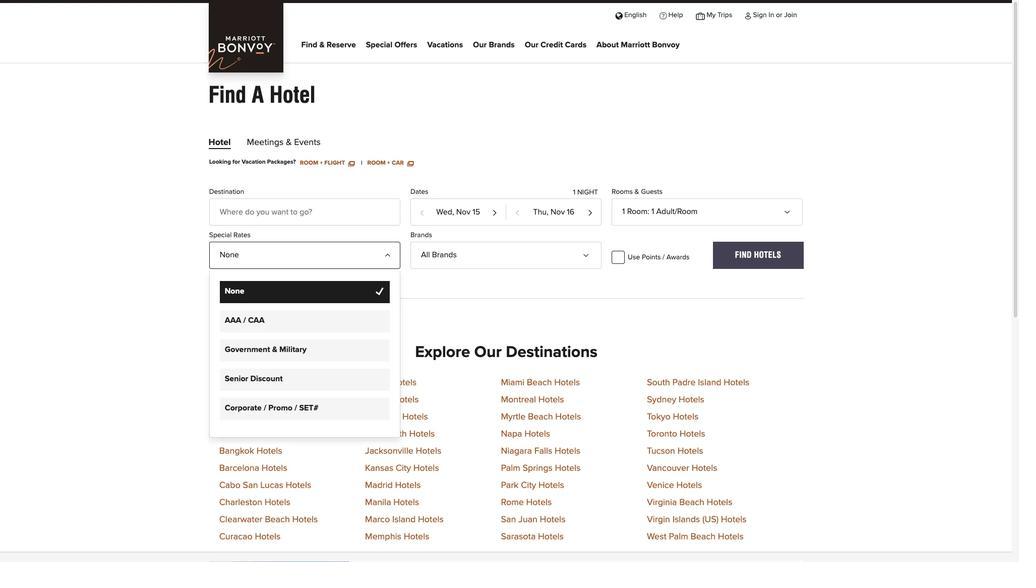 Task type: locate. For each thing, give the bounding box(es) containing it.
island up memphis hotels link
[[392, 516, 416, 525]]

tucson hotels
[[647, 448, 704, 457]]

cards
[[565, 41, 587, 49]]

napa hotels
[[501, 430, 550, 440]]

1 horizontal spatial city
[[521, 482, 536, 491]]

virgin islands (us) hotels
[[647, 516, 747, 525]]

opens in a new browser window. image left |
[[348, 160, 355, 166]]

1 down 'rooms'
[[623, 208, 625, 216]]

south padre island hotels
[[647, 379, 750, 388]]

hotel up looking
[[209, 138, 231, 147]]

& left military
[[272, 346, 277, 354]]

none up aaa
[[225, 288, 244, 296]]

toronto
[[647, 430, 678, 440]]

|
[[361, 160, 362, 166]]

none for check 'image'
[[225, 288, 244, 296]]

our inside "link"
[[473, 41, 487, 49]]

our right vacations
[[473, 41, 487, 49]]

1 vertical spatial island
[[392, 516, 416, 525]]

awards
[[667, 254, 690, 261]]

none link up the 'aaa / caa' link
[[220, 282, 390, 304]]

2 vertical spatial find
[[735, 251, 752, 260]]

1 vertical spatial brands
[[411, 232, 432, 239]]

special for special rates
[[209, 232, 232, 239]]

0 vertical spatial hotel
[[270, 82, 315, 108]]

bangkok hotels
[[219, 448, 282, 457]]

1 right :
[[652, 208, 654, 216]]

san
[[243, 482, 258, 491], [501, 516, 516, 525]]

fort
[[365, 430, 381, 440]]

1 vertical spatial city
[[521, 482, 536, 491]]

virginia beach hotels link
[[647, 499, 733, 508]]

trips
[[718, 11, 733, 19]]

beach for miami
[[527, 379, 552, 388]]

trigger image
[[384, 249, 392, 257]]

find for find a hotel
[[209, 82, 246, 108]]

sarasota
[[501, 533, 536, 542]]

guests
[[641, 189, 663, 196]]

0 horizontal spatial arrow down image
[[585, 249, 593, 257]]

city down jacksonville hotels link
[[396, 465, 411, 474]]

+ left flight
[[320, 160, 323, 166]]

brands for our brands
[[489, 41, 515, 49]]

0 horizontal spatial special
[[209, 232, 232, 239]]

0 horizontal spatial room
[[300, 160, 318, 166]]

1 left night
[[573, 189, 576, 196]]

opens in a new browser window. image inside room + flight link
[[348, 160, 355, 166]]

find inside "button"
[[735, 251, 752, 260]]

1 horizontal spatial 1
[[623, 208, 625, 216]]

1 horizontal spatial room
[[367, 160, 386, 166]]

city for kansas
[[396, 465, 411, 474]]

2 opens in a new browser window. image from the left
[[407, 160, 414, 166]]

our
[[473, 41, 487, 49], [525, 41, 539, 49], [474, 345, 502, 361]]

1 room : 1 adult /room
[[623, 208, 698, 216]]

& inside find & reserve "link"
[[320, 41, 325, 49]]

brands up all
[[411, 232, 432, 239]]

marriott
[[621, 41, 650, 49]]

island right padre
[[698, 379, 722, 388]]

room down rooms & guests
[[627, 208, 648, 216]]

+ for car
[[387, 160, 390, 166]]

aaa
[[225, 317, 241, 325]]

none
[[220, 251, 239, 259], [225, 288, 244, 296]]

room for room + flight
[[300, 160, 318, 166]]

in
[[769, 11, 775, 19]]

beach for myrtle
[[528, 413, 553, 422]]

1 for 1 room : 1 adult /room
[[623, 208, 625, 216]]

sydney hotels
[[647, 396, 705, 405]]

none link
[[209, 242, 400, 269], [220, 282, 390, 304]]

bangkok
[[219, 448, 254, 457]]

1 vertical spatial arrow down image
[[585, 249, 593, 257]]

dates
[[411, 189, 429, 196]]

1 vertical spatial find
[[209, 82, 246, 108]]

arrow down image
[[787, 205, 795, 213], [585, 249, 593, 257]]

none link down destination "text box"
[[209, 242, 400, 269]]

our left credit
[[525, 41, 539, 49]]

/ right points
[[663, 254, 665, 261]]

kansas city hotels link
[[365, 465, 439, 474]]

0 vertical spatial city
[[396, 465, 411, 474]]

vacations link
[[427, 38, 463, 53]]

1 horizontal spatial island
[[698, 379, 722, 388]]

clearwater
[[219, 516, 263, 525]]

park city hotels
[[501, 482, 564, 491]]

2 vertical spatial brands
[[432, 251, 457, 259]]

barcelona hotels link
[[219, 465, 287, 474]]

offers
[[395, 41, 417, 49]]

+ for flight
[[320, 160, 323, 166]]

english
[[625, 11, 647, 19]]

1 horizontal spatial find
[[301, 41, 317, 49]]

lucas
[[260, 482, 283, 491]]

opens in a new browser window. image right car
[[407, 160, 414, 166]]

help
[[669, 11, 683, 19]]

Destination text field
[[209, 199, 400, 226]]

brands left credit
[[489, 41, 515, 49]]

sydney
[[647, 396, 677, 405]]

1 vertical spatial none link
[[220, 282, 390, 304]]

& inside government & military link
[[272, 346, 277, 354]]

special left offers
[[366, 41, 393, 49]]

+ left car
[[387, 160, 390, 166]]

room for room + car
[[367, 160, 386, 166]]

& left the events
[[286, 138, 292, 147]]

0 horizontal spatial +
[[320, 160, 323, 166]]

destinations
[[506, 345, 598, 361]]

manila hotels link
[[365, 499, 419, 508]]

find
[[301, 41, 317, 49], [209, 82, 246, 108], [735, 251, 752, 260]]

rooms
[[612, 189, 633, 196]]

+
[[320, 160, 323, 166], [387, 160, 390, 166]]

venice hotels link
[[647, 482, 702, 491]]

0 vertical spatial arrow down image
[[787, 205, 795, 213]]

rooms & guests
[[612, 189, 663, 196]]

special left the rates
[[209, 232, 232, 239]]

find & reserve
[[301, 41, 356, 49]]

brands inside "link"
[[489, 41, 515, 49]]

1 horizontal spatial special
[[366, 41, 393, 49]]

clearwater beach hotels link
[[219, 516, 318, 525]]

city up rome hotels link
[[521, 482, 536, 491]]

0 vertical spatial find
[[301, 41, 317, 49]]

opens in a new browser window. image inside room + car link
[[407, 160, 414, 166]]

dublin hotels
[[365, 396, 419, 405]]

1 vertical spatial none
[[225, 288, 244, 296]]

0 horizontal spatial find
[[209, 82, 246, 108]]

madrid hotels
[[365, 482, 421, 491]]

room down the events
[[300, 160, 318, 166]]

2 horizontal spatial find
[[735, 251, 752, 260]]

vacation
[[242, 159, 266, 165]]

0 horizontal spatial island
[[392, 516, 416, 525]]

1
[[573, 189, 576, 196], [623, 208, 625, 216], [652, 208, 654, 216]]

1 horizontal spatial san
[[501, 516, 516, 525]]

explore our destinations
[[415, 345, 598, 361]]

our up miami
[[474, 345, 502, 361]]

dubai
[[365, 379, 389, 388]]

discount
[[250, 375, 283, 383]]

0 vertical spatial special
[[366, 41, 393, 49]]

rates
[[234, 232, 251, 239]]

/
[[663, 254, 665, 261], [243, 317, 246, 325], [264, 405, 266, 413], [295, 405, 297, 413]]

san down barcelona hotels
[[243, 482, 258, 491]]

beach down charleston hotels link
[[265, 516, 290, 525]]

opens in a new browser window. image
[[348, 160, 355, 166], [407, 160, 414, 166]]

help link
[[653, 3, 690, 26]]

hotels inside "button"
[[754, 251, 782, 260]]

1 opens in a new browser window. image from the left
[[348, 160, 355, 166]]

beach up virgin islands (us) hotels
[[680, 499, 705, 508]]

0 horizontal spatial san
[[243, 482, 258, 491]]

military
[[280, 346, 307, 354]]

0 horizontal spatial palm
[[501, 465, 520, 474]]

2 + from the left
[[387, 160, 390, 166]]

& right 'rooms'
[[635, 189, 639, 196]]

+ inside room + car link
[[387, 160, 390, 166]]

special offers link
[[366, 38, 417, 53]]

+ inside room + flight link
[[320, 160, 323, 166]]

hotel right a
[[270, 82, 315, 108]]

south padre island hotels link
[[647, 379, 750, 388]]

charleston hotels link
[[219, 499, 290, 508]]

none down the special rates
[[220, 251, 239, 259]]

& for events
[[286, 138, 292, 147]]

a
[[252, 82, 264, 108]]

1 vertical spatial special
[[209, 232, 232, 239]]

florence hotels
[[365, 413, 428, 422]]

0 vertical spatial island
[[698, 379, 722, 388]]

1 horizontal spatial hotel
[[270, 82, 315, 108]]

for
[[233, 159, 240, 165]]

myrtle beach hotels
[[501, 413, 581, 422]]

virginia
[[647, 499, 677, 508]]

beach down montreal hotels
[[528, 413, 553, 422]]

rome hotels
[[501, 499, 552, 508]]

0 horizontal spatial hotel
[[209, 138, 231, 147]]

niagara
[[501, 448, 532, 457]]

0 horizontal spatial 1
[[573, 189, 576, 196]]

about
[[597, 41, 619, 49]]

room + car
[[367, 160, 406, 166]]

/ left promo on the bottom left of page
[[264, 405, 266, 413]]

charleston
[[219, 499, 262, 508]]

beach up montreal hotels
[[527, 379, 552, 388]]

marco island hotels
[[365, 516, 444, 525]]

0 vertical spatial palm
[[501, 465, 520, 474]]

0 horizontal spatial opens in a new browser window. image
[[348, 160, 355, 166]]

our for our credit cards
[[525, 41, 539, 49]]

arrow down image inside 'all brands' link
[[585, 249, 593, 257]]

& inside meetings & events link
[[286, 138, 292, 147]]

1 vertical spatial palm
[[669, 533, 688, 542]]

government & military
[[225, 346, 307, 354]]

palm springs hotels
[[501, 465, 581, 474]]

marco
[[365, 516, 390, 525]]

brands right all
[[432, 251, 457, 259]]

globe image
[[616, 11, 623, 19]]

find inside "link"
[[301, 41, 317, 49]]

1 horizontal spatial +
[[387, 160, 390, 166]]

1 + from the left
[[320, 160, 323, 166]]

government & military link
[[220, 340, 390, 362]]

0 horizontal spatial city
[[396, 465, 411, 474]]

1 horizontal spatial palm
[[669, 533, 688, 542]]

miami beach hotels link
[[501, 379, 580, 388]]

opens in a new browser window. image for room + flight
[[348, 160, 355, 166]]

palm up park
[[501, 465, 520, 474]]

room right |
[[367, 160, 386, 166]]

0 vertical spatial none
[[220, 251, 239, 259]]

virginia beach hotels
[[647, 499, 733, 508]]

san down rome
[[501, 516, 516, 525]]

cabo san lucas hotels
[[219, 482, 311, 491]]

1 for 1 night
[[573, 189, 576, 196]]

check image
[[376, 286, 386, 296]]

1 horizontal spatial opens in a new browser window. image
[[407, 160, 414, 166]]

clearwater beach hotels
[[219, 516, 318, 525]]

0 vertical spatial brands
[[489, 41, 515, 49]]

san juan hotels link
[[501, 516, 566, 525]]

barcelona
[[219, 465, 259, 474]]

& left reserve
[[320, 41, 325, 49]]

none for trigger image
[[220, 251, 239, 259]]

1 horizontal spatial arrow down image
[[787, 205, 795, 213]]

senior discount link
[[220, 369, 390, 392]]

palm down islands
[[669, 533, 688, 542]]



Task type: vqa. For each thing, say whether or not it's contained in the screenshot.


Task type: describe. For each thing, give the bounding box(es) containing it.
rome
[[501, 499, 524, 508]]

about marriott bonvoy link
[[597, 38, 680, 53]]

flight
[[325, 160, 345, 166]]

kansas
[[365, 465, 394, 474]]

caa
[[248, 317, 265, 325]]

next check-out dates image
[[588, 205, 593, 221]]

bali
[[219, 413, 234, 422]]

next check-in dates image
[[492, 205, 498, 221]]

toronto hotels link
[[647, 430, 706, 440]]

find for find hotels
[[735, 251, 752, 260]]

madrid hotels link
[[365, 482, 421, 491]]

beach for clearwater
[[265, 516, 290, 525]]

0 vertical spatial none link
[[209, 242, 400, 269]]

brands for all brands
[[432, 251, 457, 259]]

vacations
[[427, 41, 463, 49]]

find & reserve link
[[301, 38, 356, 53]]

dubai hotels
[[365, 379, 417, 388]]

charleston hotels
[[219, 499, 290, 508]]

arrow down image for rooms & guests
[[787, 205, 795, 213]]

curacao hotels link
[[219, 533, 281, 542]]

padre
[[673, 379, 696, 388]]

vancouver hotels
[[647, 465, 718, 474]]

reserve
[[327, 41, 356, 49]]

sign in or join link
[[739, 3, 804, 26]]

bahamas hotels
[[219, 396, 284, 405]]

night
[[578, 189, 598, 196]]

arrow down image for brands
[[585, 249, 593, 257]]

all brands link
[[411, 242, 602, 269]]

montreal hotels link
[[501, 396, 564, 405]]

find hotels button
[[713, 242, 804, 269]]

looking
[[209, 159, 231, 165]]

Check-out text field
[[507, 199, 601, 225]]

/ left caa
[[243, 317, 246, 325]]

room + flight
[[300, 160, 347, 166]]

west palm beach hotels link
[[647, 533, 744, 542]]

promo
[[269, 405, 293, 413]]

venice
[[647, 482, 674, 491]]

beach for virginia
[[680, 499, 705, 508]]

corporate
[[225, 405, 262, 413]]

virgin islands (us) hotels link
[[647, 516, 747, 525]]

myrtle
[[501, 413, 526, 422]]

events
[[294, 138, 321, 147]]

help image
[[660, 11, 667, 19]]

park city hotels link
[[501, 482, 564, 491]]

park
[[501, 482, 519, 491]]

manila
[[365, 499, 391, 508]]

account image
[[745, 11, 752, 19]]

florence hotels link
[[365, 413, 428, 422]]

bahamas hotels link
[[219, 396, 284, 405]]

0 vertical spatial san
[[243, 482, 258, 491]]

special for special offers
[[366, 41, 393, 49]]

my trips
[[707, 11, 733, 19]]

find hotels
[[735, 251, 782, 260]]

opens in a new browser window. image for room + car
[[407, 160, 414, 166]]

kansas city hotels
[[365, 465, 439, 474]]

palm springs hotels link
[[501, 465, 581, 474]]

our for our brands
[[473, 41, 487, 49]]

2 horizontal spatial 1
[[652, 208, 654, 216]]

my
[[707, 11, 716, 19]]

1 vertical spatial hotel
[[209, 138, 231, 147]]

1 vertical spatial san
[[501, 516, 516, 525]]

beach down virgin islands (us) hotels
[[691, 533, 716, 542]]

packages?
[[267, 159, 296, 165]]

baltimore hotels link
[[219, 430, 285, 440]]

aaa / caa link
[[220, 311, 390, 333]]

jacksonville hotels link
[[365, 448, 442, 457]]

sydney hotels link
[[647, 396, 705, 405]]

niagara falls hotels
[[501, 448, 581, 457]]

explore
[[415, 345, 470, 361]]

niagara falls hotels link
[[501, 448, 581, 457]]

use points / awards
[[628, 254, 690, 261]]

islands
[[673, 516, 700, 525]]

our credit cards link
[[525, 38, 587, 53]]

memphis
[[365, 533, 402, 542]]

west palm beach hotels
[[647, 533, 744, 542]]

city for park
[[521, 482, 536, 491]]

(us)
[[703, 516, 719, 525]]

adult
[[657, 208, 675, 216]]

cabo
[[219, 482, 241, 491]]

destination
[[209, 189, 244, 196]]

west
[[647, 533, 667, 542]]

& for military
[[272, 346, 277, 354]]

suitcase image
[[696, 11, 705, 19]]

& for guests
[[635, 189, 639, 196]]

join
[[785, 11, 797, 19]]

senior
[[225, 375, 248, 383]]

bahamas
[[219, 396, 256, 405]]

bali hotels link
[[219, 413, 262, 422]]

all
[[421, 251, 430, 259]]

Check-in text field
[[411, 199, 506, 225]]

& for reserve
[[320, 41, 325, 49]]

/ left set#
[[295, 405, 297, 413]]

worth
[[383, 430, 407, 440]]

bangkok hotels link
[[219, 448, 282, 457]]

juan
[[519, 516, 538, 525]]

vancouver hotels link
[[647, 465, 718, 474]]

find for find & reserve
[[301, 41, 317, 49]]

south
[[647, 379, 670, 388]]

/room
[[675, 208, 698, 216]]

sarasota hotels
[[501, 533, 564, 542]]

sign
[[753, 11, 767, 19]]

2 horizontal spatial room
[[627, 208, 648, 216]]

vancouver
[[647, 465, 690, 474]]

falls
[[535, 448, 553, 457]]

dubai hotels link
[[365, 379, 417, 388]]



